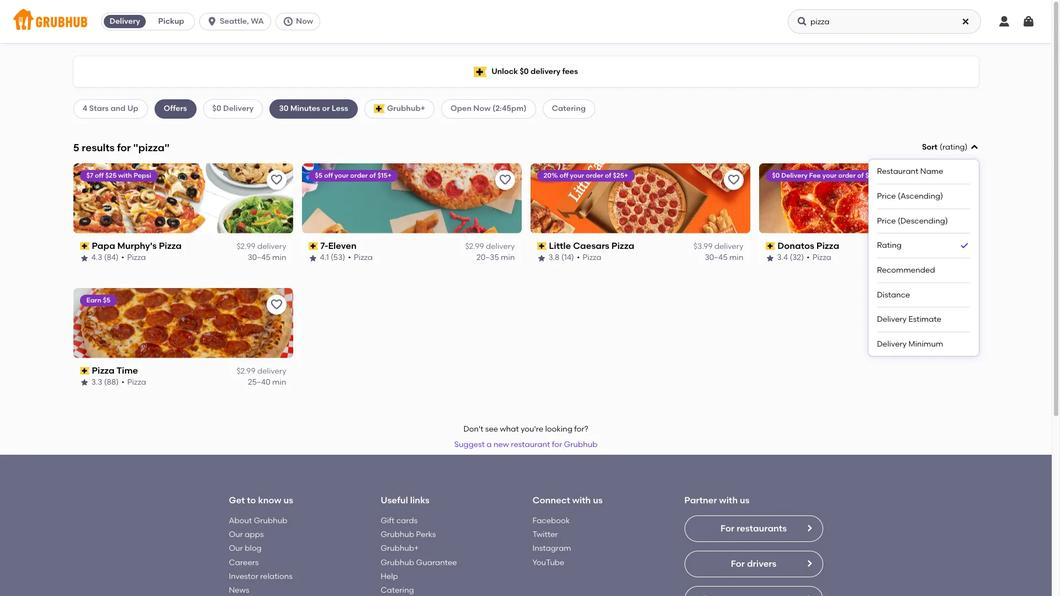 Task type: locate. For each thing, give the bounding box(es) containing it.
$2.99 delivery
[[237, 242, 286, 251], [465, 242, 515, 251], [237, 367, 286, 376]]

now right open
[[473, 104, 491, 113]]

save this restaurant image for pizza time
[[270, 298, 283, 311]]

1 horizontal spatial 30–45 min
[[705, 253, 744, 262]]

none field containing sort
[[868, 142, 979, 356]]

grubhub down for?
[[564, 440, 598, 450]]

subscription pass image left donatos
[[766, 242, 775, 250]]

star icon image left 3.4
[[766, 254, 774, 263]]

for inside button
[[552, 440, 562, 450]]

right image up right image
[[805, 524, 814, 533]]

2 30–45 from the left
[[705, 253, 728, 262]]

star icon image left 3.3
[[80, 378, 89, 387]]

0 vertical spatial $5
[[315, 172, 322, 179]]

youtube
[[533, 558, 564, 567]]

pizza right donatos
[[817, 241, 839, 251]]

1 vertical spatial now
[[473, 104, 491, 113]]

1 horizontal spatial for
[[552, 440, 562, 450]]

save this restaurant image for papa murphy's pizza
[[270, 173, 283, 187]]

1 vertical spatial catering
[[381, 586, 414, 595]]

news
[[229, 586, 249, 595]]

pizza time
[[92, 365, 138, 376]]

facebook
[[533, 516, 570, 526]]

price (descending)
[[877, 216, 948, 226]]

1 horizontal spatial grubhub plus flag logo image
[[474, 67, 487, 77]]

0 vertical spatial price
[[877, 192, 896, 201]]

1 vertical spatial 25–40 min
[[248, 378, 286, 387]]

• pizza down caesars at right top
[[577, 253, 602, 262]]

links
[[410, 495, 430, 506]]

perks
[[416, 530, 436, 540]]

star icon image left '4.3'
[[80, 254, 89, 263]]

2 your from the left
[[570, 172, 584, 179]]

star icon image
[[80, 254, 89, 263], [308, 254, 317, 263], [537, 254, 546, 263], [766, 254, 774, 263], [80, 378, 89, 387]]

2 horizontal spatial your
[[823, 172, 837, 179]]

drivers
[[747, 559, 777, 569]]

4.1
[[320, 253, 329, 262]]

2 vertical spatial $0
[[772, 172, 780, 179]]

1 horizontal spatial now
[[473, 104, 491, 113]]

list box inside 5 results for "pizza" main content
[[877, 160, 970, 356]]

$2.99 delivery for papa murphy's pizza
[[237, 242, 286, 251]]

$2.99 for 7-eleven
[[465, 242, 484, 251]]

star icon image for little caesars pizza
[[537, 254, 546, 263]]

2 off from the left
[[324, 172, 333, 179]]

delivery for donatos pizza
[[943, 242, 972, 251]]

for right results
[[117, 141, 131, 154]]

$2.99 delivery for 7-eleven
[[465, 242, 515, 251]]

1 right image from the top
[[805, 524, 814, 533]]

0 vertical spatial for
[[117, 141, 131, 154]]

subscription pass image left 7-
[[308, 242, 318, 250]]

facebook twitter instagram youtube
[[533, 516, 571, 567]]

1 vertical spatial 25–40
[[248, 378, 270, 387]]

pizza down the donatos pizza
[[813, 253, 831, 262]]

0 vertical spatial our
[[229, 530, 243, 540]]

1 horizontal spatial 30–45
[[705, 253, 728, 262]]

• pizza down the donatos pizza
[[807, 253, 831, 262]]

2 $15+ from the left
[[866, 172, 880, 179]]

investor
[[229, 572, 258, 581]]

0 horizontal spatial 30–45
[[248, 253, 270, 262]]

$1.49 delivery
[[924, 242, 972, 251]]

0 vertical spatial now
[[296, 17, 313, 26]]

• right (53)
[[348, 253, 351, 262]]

0 vertical spatial catering
[[552, 104, 586, 113]]

• pizza down time
[[121, 378, 146, 387]]

us right know
[[284, 495, 293, 506]]

1 of from the left
[[369, 172, 376, 179]]

1 vertical spatial price
[[877, 216, 896, 226]]

right image down right image
[[805, 595, 814, 596]]

get to know us
[[229, 495, 293, 506]]

sort
[[922, 142, 938, 152]]

delivery for 7-eleven
[[486, 242, 515, 251]]

0 horizontal spatial us
[[284, 495, 293, 506]]

grubhub plus flag logo image
[[474, 67, 487, 77], [374, 105, 385, 113]]

suggest
[[454, 440, 485, 450]]

grubhub guarantee link
[[381, 558, 457, 567]]

1 vertical spatial grubhub+
[[381, 544, 419, 553]]

$0 delivery
[[212, 104, 254, 113]]

1 horizontal spatial us
[[593, 495, 603, 506]]

murphy's
[[117, 241, 157, 251]]

1 horizontal spatial your
[[570, 172, 584, 179]]

little caesars pizza logo image
[[530, 163, 750, 233]]

0 vertical spatial 25–40 min
[[934, 253, 972, 262]]

• right the '(88)'
[[121, 378, 124, 387]]

suggest a new restaurant for grubhub
[[454, 440, 598, 450]]

• pizza down eleven
[[348, 253, 373, 262]]

grubhub+ left open
[[387, 104, 425, 113]]

us up for restaurants
[[740, 495, 750, 506]]

price down restaurant
[[877, 192, 896, 201]]

$2.99
[[237, 242, 255, 251], [465, 242, 484, 251], [237, 367, 255, 376]]

0 horizontal spatial $15+
[[378, 172, 392, 179]]

subscription pass image for papa murphy's pizza
[[80, 242, 90, 250]]

instagram
[[533, 544, 571, 553]]

now inside 5 results for "pizza" main content
[[473, 104, 491, 113]]

price for price (ascending)
[[877, 192, 896, 201]]

pizza right murphy's
[[159, 241, 182, 251]]

svg image
[[207, 16, 218, 27], [961, 17, 970, 26], [970, 143, 979, 152]]

right image inside for restaurants link
[[805, 524, 814, 533]]

2 horizontal spatial us
[[740, 495, 750, 506]]

0 horizontal spatial $5
[[103, 296, 110, 304]]

little caesars pizza
[[549, 241, 634, 251]]

name
[[920, 167, 944, 176]]

fee
[[809, 172, 821, 179]]

1 horizontal spatial of
[[605, 172, 611, 179]]

new
[[494, 440, 509, 450]]

of for caesars
[[605, 172, 611, 179]]

caesars
[[573, 241, 609, 251]]

catering down fees at the right top of page
[[552, 104, 586, 113]]

1 horizontal spatial off
[[324, 172, 333, 179]]

delivery for papa murphy's pizza
[[257, 242, 286, 251]]

delivery inside button
[[110, 17, 140, 26]]

know
[[258, 495, 281, 506]]

0 horizontal spatial off
[[95, 172, 104, 179]]

subscription pass image for donatos pizza
[[766, 242, 775, 250]]

1 vertical spatial for
[[552, 440, 562, 450]]

$2.99 for pizza time
[[237, 367, 255, 376]]

0 vertical spatial 25–40
[[934, 253, 956, 262]]

star icon image down subscription pass image
[[537, 254, 546, 263]]

rating option
[[877, 234, 970, 258]]

• for pizza
[[807, 253, 810, 262]]

for drivers
[[731, 559, 777, 569]]

connect
[[533, 495, 570, 506]]

help link
[[381, 572, 398, 581]]

2 horizontal spatial order
[[838, 172, 856, 179]]

grubhub+ link
[[381, 544, 419, 553]]

grubhub plus flag logo image for unlock $0 delivery fees
[[474, 67, 487, 77]]

eleven
[[328, 241, 357, 251]]

(53)
[[331, 253, 345, 262]]

our up careers
[[229, 544, 243, 553]]

1 vertical spatial $0
[[212, 104, 221, 113]]

0 horizontal spatial for
[[117, 141, 131, 154]]

delivery down distance
[[877, 315, 907, 324]]

list box containing restaurant name
[[877, 160, 970, 356]]

0 horizontal spatial of
[[369, 172, 376, 179]]

1 30–45 min from the left
[[248, 253, 286, 262]]

25–40 min for donatos pizza
[[934, 253, 972, 262]]

1 our from the top
[[229, 530, 243, 540]]

delivery for pizza time
[[257, 367, 286, 376]]

save this restaurant image
[[270, 173, 283, 187], [498, 173, 512, 187], [956, 173, 969, 187], [270, 298, 283, 311]]

price (ascending)
[[877, 192, 943, 201]]

0 vertical spatial grubhub plus flag logo image
[[474, 67, 487, 77]]

minimum
[[909, 340, 943, 349]]

restaurant name
[[877, 167, 944, 176]]

3.8
[[549, 253, 560, 262]]

with right 'connect'
[[572, 495, 591, 506]]

for
[[721, 523, 735, 534], [731, 559, 745, 569]]

svg image
[[998, 15, 1011, 28], [1022, 15, 1035, 28], [283, 16, 294, 27], [797, 16, 808, 27]]

• pizza for time
[[121, 378, 146, 387]]

1 horizontal spatial $15+
[[866, 172, 880, 179]]

0 horizontal spatial grubhub plus flag logo image
[[374, 105, 385, 113]]

pizza
[[159, 241, 182, 251], [612, 241, 634, 251], [817, 241, 839, 251], [127, 253, 146, 262], [354, 253, 373, 262], [583, 253, 602, 262], [813, 253, 831, 262], [92, 365, 115, 376], [127, 378, 146, 387]]

$0 right unlock
[[520, 67, 529, 76]]

min for little caesars pizza
[[729, 253, 744, 262]]

$0 left fee
[[772, 172, 780, 179]]

1 horizontal spatial $5
[[315, 172, 322, 179]]

delivery minimum
[[877, 340, 943, 349]]

0 horizontal spatial your
[[334, 172, 349, 179]]

• right (84)
[[121, 253, 124, 262]]

• for time
[[121, 378, 124, 387]]

0 horizontal spatial 25–40 min
[[248, 378, 286, 387]]

twitter link
[[533, 530, 558, 540]]

star icon image for donatos pizza
[[766, 254, 774, 263]]

1 off from the left
[[95, 172, 104, 179]]

1 price from the top
[[877, 192, 896, 201]]

• for murphy's
[[121, 253, 124, 262]]

grubhub inside about grubhub our apps our blog careers investor relations news
[[254, 516, 287, 526]]

1 $15+ from the left
[[378, 172, 392, 179]]

catering
[[552, 104, 586, 113], [381, 586, 414, 595]]

recommended
[[877, 266, 935, 275]]

1 horizontal spatial order
[[586, 172, 603, 179]]

delivery down delivery estimate
[[877, 340, 907, 349]]

$3.99
[[694, 242, 713, 251]]

save this restaurant button for donatos pizza
[[952, 170, 972, 190]]

0 vertical spatial for
[[721, 523, 735, 534]]

for for for drivers
[[731, 559, 745, 569]]

and
[[111, 104, 126, 113]]

min for 7-eleven
[[501, 253, 515, 262]]

1 horizontal spatial catering
[[552, 104, 586, 113]]

results
[[82, 141, 115, 154]]

useful
[[381, 495, 408, 506]]

1 horizontal spatial with
[[572, 495, 591, 506]]

delivery for delivery estimate
[[877, 315, 907, 324]]

star icon image for papa murphy's pizza
[[80, 254, 89, 263]]

0 horizontal spatial now
[[296, 17, 313, 26]]

with
[[118, 172, 132, 179], [572, 495, 591, 506], [719, 495, 738, 506]]

1 vertical spatial right image
[[805, 595, 814, 596]]

2 order from the left
[[586, 172, 603, 179]]

0 vertical spatial $0
[[520, 67, 529, 76]]

0 horizontal spatial 30–45 min
[[248, 253, 286, 262]]

for for for restaurants
[[721, 523, 735, 534]]

price up rating
[[877, 216, 896, 226]]

stars
[[89, 104, 109, 113]]

1 horizontal spatial 25–40
[[934, 253, 956, 262]]

news link
[[229, 586, 249, 595]]

1 order from the left
[[350, 172, 368, 179]]

1 horizontal spatial $0
[[520, 67, 529, 76]]

3 order from the left
[[838, 172, 856, 179]]

a
[[487, 440, 492, 450]]

7-eleven logo image
[[302, 163, 522, 233]]

grubhub+ inside gift cards grubhub perks grubhub+ grubhub guarantee help catering
[[381, 544, 419, 553]]

delivery left pickup
[[110, 17, 140, 26]]

subscription pass image left pizza time
[[80, 367, 90, 375]]

2 horizontal spatial $0
[[772, 172, 780, 179]]

30–45 for little caesars pizza
[[705, 253, 728, 262]]

for restaurants link
[[684, 516, 823, 542]]

cards
[[396, 516, 418, 526]]

1 vertical spatial $5
[[103, 296, 110, 304]]

for left drivers
[[731, 559, 745, 569]]

$0 right offers
[[212, 104, 221, 113]]

list box
[[877, 160, 970, 356]]

2 horizontal spatial with
[[719, 495, 738, 506]]

0 horizontal spatial 25–40
[[248, 378, 270, 387]]

•
[[121, 253, 124, 262], [348, 253, 351, 262], [577, 253, 580, 262], [807, 253, 810, 262], [121, 378, 124, 387]]

20–35
[[477, 253, 499, 262]]

your for caesars
[[570, 172, 584, 179]]

us for connect with us
[[593, 495, 603, 506]]

30–45 for papa murphy's pizza
[[248, 253, 270, 262]]

3 us from the left
[[740, 495, 750, 506]]

restaurant
[[511, 440, 550, 450]]

time
[[116, 365, 138, 376]]

1 vertical spatial our
[[229, 544, 243, 553]]

our
[[229, 530, 243, 540], [229, 544, 243, 553]]

7-
[[320, 241, 328, 251]]

for
[[117, 141, 131, 154], [552, 440, 562, 450]]

2 price from the top
[[877, 216, 896, 226]]

catering down help
[[381, 586, 414, 595]]

2 us from the left
[[593, 495, 603, 506]]

(
[[940, 142, 943, 152]]

3 off from the left
[[560, 172, 568, 179]]

order for eleven
[[350, 172, 368, 179]]

2 horizontal spatial off
[[560, 172, 568, 179]]

our down about
[[229, 530, 243, 540]]

grubhub+ down grubhub perks link
[[381, 544, 419, 553]]

for down looking
[[552, 440, 562, 450]]

us
[[284, 495, 293, 506], [593, 495, 603, 506], [740, 495, 750, 506]]

0 horizontal spatial catering
[[381, 586, 414, 595]]

grubhub plus flag logo image right less
[[374, 105, 385, 113]]

for down partner with us
[[721, 523, 735, 534]]

None field
[[868, 142, 979, 356]]

1 your from the left
[[334, 172, 349, 179]]

right image
[[805, 524, 814, 533], [805, 595, 814, 596]]

2 horizontal spatial of
[[857, 172, 864, 179]]

with right $25
[[118, 172, 132, 179]]

grubhub down know
[[254, 516, 287, 526]]

pizza down eleven
[[354, 253, 373, 262]]

grubhub+
[[387, 104, 425, 113], [381, 544, 419, 553]]

0 horizontal spatial $0
[[212, 104, 221, 113]]

us right 'connect'
[[593, 495, 603, 506]]

1 horizontal spatial 25–40 min
[[934, 253, 972, 262]]

delivery
[[531, 67, 560, 76], [257, 242, 286, 251], [486, 242, 515, 251], [714, 242, 744, 251], [943, 242, 972, 251], [257, 367, 286, 376]]

off
[[95, 172, 104, 179], [324, 172, 333, 179], [560, 172, 568, 179]]

1 vertical spatial grubhub plus flag logo image
[[374, 105, 385, 113]]

off for 7-
[[324, 172, 333, 179]]

$0 for $0 delivery fee your order of $15+
[[772, 172, 780, 179]]

1 vertical spatial for
[[731, 559, 745, 569]]

1 30–45 from the left
[[248, 253, 270, 262]]

• right (32) on the right top
[[807, 253, 810, 262]]

grubhub
[[564, 440, 598, 450], [254, 516, 287, 526], [381, 530, 414, 540], [381, 558, 414, 567]]

delivery
[[110, 17, 140, 26], [223, 104, 254, 113], [781, 172, 808, 179], [877, 315, 907, 324], [877, 340, 907, 349]]

0 vertical spatial right image
[[805, 524, 814, 533]]

2 of from the left
[[605, 172, 611, 179]]

star icon image left 4.1
[[308, 254, 317, 263]]

grubhub inside button
[[564, 440, 598, 450]]

$2.99 delivery for pizza time
[[237, 367, 286, 376]]

subscription pass image for pizza time
[[80, 367, 90, 375]]

25–40 for donatos pizza
[[934, 253, 956, 262]]

off for papa
[[95, 172, 104, 179]]

pickup
[[158, 17, 184, 26]]

svg image inside now button
[[283, 16, 294, 27]]

$0 for $0 delivery
[[212, 104, 221, 113]]

save this restaurant image for donatos pizza
[[956, 173, 969, 187]]

$15+
[[378, 172, 392, 179], [866, 172, 880, 179]]

grubhub plus flag logo image left unlock
[[474, 67, 487, 77]]

catering link
[[381, 586, 414, 595]]

your
[[334, 172, 349, 179], [570, 172, 584, 179], [823, 172, 837, 179]]

with right partner
[[719, 495, 738, 506]]

25–40 min for pizza time
[[248, 378, 286, 387]]

subscription pass image
[[80, 242, 90, 250], [308, 242, 318, 250], [766, 242, 775, 250], [80, 367, 90, 375]]

subscription pass image left papa
[[80, 242, 90, 250]]

• right the '(14)'
[[577, 253, 580, 262]]

• pizza down the papa murphy's pizza
[[121, 253, 146, 262]]

2 30–45 min from the left
[[705, 253, 744, 262]]

0 horizontal spatial order
[[350, 172, 368, 179]]

now right wa
[[296, 17, 313, 26]]

unlock
[[492, 67, 518, 76]]

youtube link
[[533, 558, 564, 567]]

$2.99 for papa murphy's pizza
[[237, 242, 255, 251]]



Task type: describe. For each thing, give the bounding box(es) containing it.
check icon image
[[959, 240, 970, 251]]

delivery left 30
[[223, 104, 254, 113]]

donatos
[[778, 241, 814, 251]]

save this restaurant button for pizza time
[[266, 295, 286, 315]]

4.3
[[91, 253, 102, 262]]

estimate
[[909, 315, 942, 324]]

seattle, wa
[[220, 17, 264, 26]]

your for eleven
[[334, 172, 349, 179]]

partner with us
[[684, 495, 750, 506]]

order for caesars
[[586, 172, 603, 179]]

connect with us
[[533, 495, 603, 506]]

5 results for "pizza" main content
[[0, 43, 1052, 596]]

5 results for "pizza"
[[73, 141, 170, 154]]

4.3 (84)
[[91, 253, 118, 262]]

$0 delivery fee your order of $15+
[[772, 172, 880, 179]]

rating
[[943, 142, 965, 152]]

pizza down the papa murphy's pizza
[[127, 253, 146, 262]]

our blog link
[[229, 544, 262, 553]]

delivery for delivery minimum
[[877, 340, 907, 349]]

30 minutes or less
[[279, 104, 348, 113]]

save this restaurant image for 7-eleven
[[498, 173, 512, 187]]

$25
[[105, 172, 117, 179]]

Search for food, convenience, alcohol... search field
[[788, 9, 981, 34]]

grubhub down "gift cards" link
[[381, 530, 414, 540]]

25–40 for pizza time
[[248, 378, 270, 387]]

don't see what you're looking for?
[[464, 425, 588, 434]]

minutes
[[290, 104, 320, 113]]

4.1 (53)
[[320, 253, 345, 262]]

4 stars and up
[[83, 104, 138, 113]]

0 horizontal spatial with
[[118, 172, 132, 179]]

• pizza for eleven
[[348, 253, 373, 262]]

rating
[[877, 241, 902, 250]]

gift
[[381, 516, 395, 526]]

off for little
[[560, 172, 568, 179]]

3.4
[[777, 253, 788, 262]]

delivery estimate
[[877, 315, 942, 324]]

wa
[[251, 17, 264, 26]]

min for pizza time
[[272, 378, 286, 387]]

pizza down little caesars pizza in the top right of the page
[[583, 253, 602, 262]]

svg image inside seattle, wa button
[[207, 16, 218, 27]]

• pizza for pizza
[[807, 253, 831, 262]]

seattle, wa button
[[199, 13, 276, 30]]

main navigation navigation
[[0, 0, 1052, 43]]

4
[[83, 104, 87, 113]]

2 our from the top
[[229, 544, 243, 553]]

star icon image for 7-eleven
[[308, 254, 317, 263]]

of for eleven
[[369, 172, 376, 179]]

30–45 min for little caesars pizza
[[705, 253, 744, 262]]

twitter
[[533, 530, 558, 540]]

careers
[[229, 558, 259, 567]]

3.3 (88)
[[91, 378, 119, 387]]

now button
[[276, 13, 325, 30]]

grubhub plus flag logo image for grubhub+
[[374, 105, 385, 113]]

useful links
[[381, 495, 430, 506]]

(descending)
[[898, 216, 948, 226]]

)
[[965, 142, 968, 152]]

less
[[332, 104, 348, 113]]

see
[[485, 425, 498, 434]]

subscription pass image for 7-eleven
[[308, 242, 318, 250]]

20–35 min
[[477, 253, 515, 262]]

save this restaurant button for papa murphy's pizza
[[266, 170, 286, 190]]

delivery left fee
[[781, 172, 808, 179]]

3.4 (32)
[[777, 253, 804, 262]]

(14)
[[561, 253, 574, 262]]

price for price (descending)
[[877, 216, 896, 226]]

20%
[[544, 172, 558, 179]]

restaurants
[[737, 523, 787, 534]]

pizza time logo image
[[73, 288, 293, 358]]

about
[[229, 516, 252, 526]]

right image
[[805, 559, 814, 568]]

grubhub down grubhub+ link
[[381, 558, 414, 567]]

3 your from the left
[[823, 172, 837, 179]]

pizza down time
[[127, 378, 146, 387]]

$3.99 delivery
[[694, 242, 744, 251]]

with for connect with us
[[572, 495, 591, 506]]

guarantee
[[416, 558, 457, 567]]

save this restaurant button for 7-eleven
[[495, 170, 515, 190]]

star icon image for pizza time
[[80, 378, 89, 387]]

5
[[73, 141, 79, 154]]

for drivers link
[[684, 551, 823, 577]]

pepsi
[[134, 172, 151, 179]]

delivery for little caesars pizza
[[714, 242, 744, 251]]

open now (2:45pm)
[[451, 104, 527, 113]]

2 right image from the top
[[805, 595, 814, 596]]

(ascending)
[[898, 192, 943, 201]]

• for caesars
[[577, 253, 580, 262]]

• for eleven
[[348, 253, 351, 262]]

earn
[[86, 296, 101, 304]]

pizza right caesars at right top
[[612, 241, 634, 251]]

open
[[451, 104, 472, 113]]

$25+
[[613, 172, 628, 179]]

min for papa murphy's pizza
[[272, 253, 286, 262]]

save this restaurant image
[[727, 173, 740, 187]]

up
[[127, 104, 138, 113]]

distance
[[877, 290, 910, 300]]

$1.49
[[924, 242, 941, 251]]

now inside button
[[296, 17, 313, 26]]

catering inside gift cards grubhub perks grubhub+ grubhub guarantee help catering
[[381, 586, 414, 595]]

min for donatos pizza
[[958, 253, 972, 262]]

(32)
[[790, 253, 804, 262]]

fees
[[562, 67, 578, 76]]

0 vertical spatial grubhub+
[[387, 104, 425, 113]]

us for partner with us
[[740, 495, 750, 506]]

$7
[[86, 172, 93, 179]]

30
[[279, 104, 289, 113]]

7-eleven
[[320, 241, 357, 251]]

about grubhub link
[[229, 516, 287, 526]]

"pizza"
[[133, 141, 170, 154]]

30–45 min for papa murphy's pizza
[[248, 253, 286, 262]]

to
[[247, 495, 256, 506]]

unlock $0 delivery fees
[[492, 67, 578, 76]]

facebook link
[[533, 516, 570, 526]]

restaurant
[[877, 167, 919, 176]]

papa murphy's pizza logo image
[[73, 163, 293, 233]]

1 us from the left
[[284, 495, 293, 506]]

• pizza for caesars
[[577, 253, 602, 262]]

$7 off $25 with pepsi
[[86, 172, 151, 179]]

$5 off your order of $15+
[[315, 172, 392, 179]]

donatos pizza logo image
[[759, 163, 979, 233]]

looking
[[545, 425, 572, 434]]

pizza up 3.3 (88)
[[92, 365, 115, 376]]

• pizza for murphy's
[[121, 253, 146, 262]]

relations
[[260, 572, 293, 581]]

donatos pizza
[[778, 241, 839, 251]]

subscription pass image
[[537, 242, 547, 250]]

for?
[[574, 425, 588, 434]]

save this restaurant button for little caesars pizza
[[724, 170, 744, 190]]

(84)
[[104, 253, 118, 262]]

papa
[[92, 241, 115, 251]]

for restaurants
[[721, 523, 787, 534]]

3.3
[[91, 378, 102, 387]]

gift cards grubhub perks grubhub+ grubhub guarantee help catering
[[381, 516, 457, 595]]

delivery for delivery
[[110, 17, 140, 26]]

none field inside 5 results for "pizza" main content
[[868, 142, 979, 356]]

with for partner with us
[[719, 495, 738, 506]]

grubhub perks link
[[381, 530, 436, 540]]

3 of from the left
[[857, 172, 864, 179]]



Task type: vqa. For each thing, say whether or not it's contained in the screenshot.


